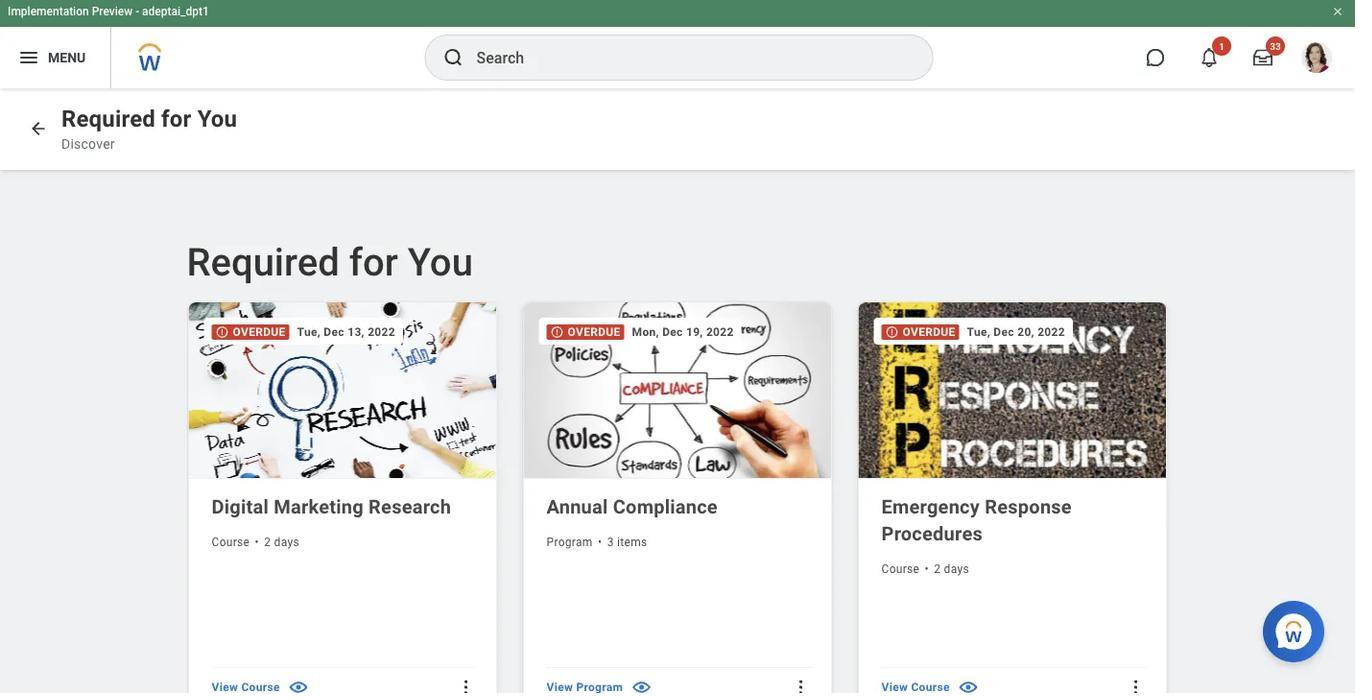 Task type: locate. For each thing, give the bounding box(es) containing it.
2022 right 13,
[[368, 325, 396, 338]]

tue, for marketing
[[297, 325, 321, 338]]

implementation preview -   adeptai_dpt1
[[8, 5, 209, 18]]

for for required for you discover
[[161, 105, 192, 133]]

1 overdue from the left
[[233, 325, 286, 339]]

digital
[[212, 495, 269, 518]]

1 vertical spatial for
[[349, 240, 398, 285]]

0 vertical spatial for
[[161, 105, 192, 133]]

33
[[1271, 40, 1282, 52]]

you inside 'required for you discover'
[[197, 105, 237, 133]]

0 horizontal spatial 2
[[264, 535, 271, 549]]

Search Workday  search field
[[477, 36, 893, 79]]

0 horizontal spatial 2 days
[[264, 535, 300, 549]]

1 vertical spatial course
[[882, 562, 920, 575]]

items
[[617, 535, 648, 549]]

1 related actions vertical image from the left
[[457, 678, 476, 693]]

2 horizontal spatial dec
[[994, 325, 1015, 338]]

3
[[607, 535, 614, 549]]

you
[[197, 105, 237, 133], [408, 240, 473, 285]]

days
[[274, 535, 300, 549], [944, 562, 970, 575]]

0 vertical spatial 2
[[264, 535, 271, 549]]

2 days for emergency
[[934, 562, 970, 575]]

0 horizontal spatial for
[[161, 105, 192, 133]]

0 horizontal spatial course
[[212, 535, 250, 549]]

discover
[[61, 136, 115, 152]]

1 horizontal spatial visible image
[[958, 676, 980, 693]]

exclamation circle image for digital marketing research
[[216, 325, 229, 339]]

0 vertical spatial 2 days
[[264, 535, 300, 549]]

dec
[[324, 325, 345, 338], [663, 325, 683, 338], [994, 325, 1015, 338]]

1 horizontal spatial for
[[349, 240, 398, 285]]

1 tue, from the left
[[297, 325, 321, 338]]

1 horizontal spatial exclamation circle image
[[551, 325, 564, 339]]

required inside 'required for you discover'
[[61, 105, 156, 133]]

exclamation circle image for annual compliance
[[551, 325, 564, 339]]

2 exclamation circle image from the left
[[551, 325, 564, 339]]

dec for marketing
[[324, 325, 345, 338]]

overdue for digital
[[233, 325, 286, 339]]

exclamation circle image
[[216, 325, 229, 339], [551, 325, 564, 339], [886, 325, 899, 339]]

search image
[[442, 46, 465, 69]]

1 vertical spatial 2 days
[[934, 562, 970, 575]]

1 2022 from the left
[[368, 325, 396, 338]]

2022 for compliance
[[707, 325, 734, 338]]

0 vertical spatial days
[[274, 535, 300, 549]]

1 vertical spatial required
[[187, 240, 340, 285]]

0 vertical spatial required
[[61, 105, 156, 133]]

adeptai_dpt1
[[142, 5, 209, 18]]

1 horizontal spatial you
[[408, 240, 473, 285]]

2 horizontal spatial exclamation circle image
[[886, 325, 899, 339]]

2022 for marketing
[[368, 325, 396, 338]]

2 horizontal spatial overdue
[[903, 325, 956, 339]]

course
[[212, 535, 250, 549], [882, 562, 920, 575]]

19,
[[686, 325, 703, 338]]

tue, left 13,
[[297, 325, 321, 338]]

1 dec from the left
[[324, 325, 345, 338]]

required
[[61, 105, 156, 133], [187, 240, 340, 285]]

2 overdue from the left
[[568, 325, 621, 339]]

course down digital
[[212, 535, 250, 549]]

2 related actions vertical image from the left
[[792, 678, 811, 693]]

1 horizontal spatial related actions vertical image
[[792, 678, 811, 693]]

0 horizontal spatial overdue
[[233, 325, 286, 339]]

arrow left image
[[29, 119, 48, 138]]

2 visible image from the left
[[958, 676, 980, 693]]

days down procedures
[[944, 562, 970, 575]]

1 horizontal spatial days
[[944, 562, 970, 575]]

0 horizontal spatial tue,
[[297, 325, 321, 338]]

3 exclamation circle image from the left
[[886, 325, 899, 339]]

1 horizontal spatial required
[[187, 240, 340, 285]]

required for you
[[187, 240, 473, 285]]

2 2022 from the left
[[707, 325, 734, 338]]

for for required for you
[[349, 240, 398, 285]]

3 2022 from the left
[[1038, 325, 1066, 338]]

2
[[264, 535, 271, 549], [934, 562, 941, 575]]

0 horizontal spatial 2022
[[368, 325, 396, 338]]

2 days
[[264, 535, 300, 549], [934, 562, 970, 575]]

1 horizontal spatial 2 days
[[934, 562, 970, 575]]

overdue left mon,
[[568, 325, 621, 339]]

2 days for digital
[[264, 535, 300, 549]]

0 vertical spatial course
[[212, 535, 250, 549]]

for
[[161, 105, 192, 133], [349, 240, 398, 285]]

2 dec from the left
[[663, 325, 683, 338]]

0 horizontal spatial you
[[197, 105, 237, 133]]

notifications large image
[[1200, 48, 1219, 67]]

dec left 13,
[[324, 325, 345, 338]]

tue, dec 13, 2022
[[297, 325, 396, 338]]

0 horizontal spatial visible image
[[631, 676, 653, 693]]

1 horizontal spatial tue,
[[967, 325, 991, 338]]

days for digital
[[274, 535, 300, 549]]

0 vertical spatial you
[[197, 105, 237, 133]]

visible image
[[631, 676, 653, 693], [958, 676, 980, 693]]

33 button
[[1242, 36, 1286, 79]]

1 vertical spatial 2
[[934, 562, 941, 575]]

3 dec from the left
[[994, 325, 1015, 338]]

menu banner
[[0, 0, 1356, 88]]

related actions vertical image for digital marketing research
[[457, 678, 476, 693]]

2 days down procedures
[[934, 562, 970, 575]]

1 exclamation circle image from the left
[[216, 325, 229, 339]]

2 days down marketing
[[264, 535, 300, 549]]

1 horizontal spatial 2
[[934, 562, 941, 575]]

0 horizontal spatial exclamation circle image
[[216, 325, 229, 339]]

0 horizontal spatial days
[[274, 535, 300, 549]]

related actions vertical image
[[457, 678, 476, 693], [792, 678, 811, 693]]

1 horizontal spatial course
[[882, 562, 920, 575]]

1 horizontal spatial dec
[[663, 325, 683, 338]]

2022 right 19,
[[707, 325, 734, 338]]

days down marketing
[[274, 535, 300, 549]]

dec left 19,
[[663, 325, 683, 338]]

dec for response
[[994, 325, 1015, 338]]

tue,
[[297, 325, 321, 338], [967, 325, 991, 338]]

3 overdue from the left
[[903, 325, 956, 339]]

overdue left tue, dec 13, 2022
[[233, 325, 286, 339]]

1 horizontal spatial overdue
[[568, 325, 621, 339]]

2 horizontal spatial 2022
[[1038, 325, 1066, 338]]

overdue left tue, dec 20, 2022
[[903, 325, 956, 339]]

2 tue, from the left
[[967, 325, 991, 338]]

2 down procedures
[[934, 562, 941, 575]]

2022 for response
[[1038, 325, 1066, 338]]

dec left 20,
[[994, 325, 1015, 338]]

tue, left 20,
[[967, 325, 991, 338]]

overdue
[[233, 325, 286, 339], [568, 325, 621, 339], [903, 325, 956, 339]]

menu button
[[0, 27, 111, 88]]

1 visible image from the left
[[631, 676, 653, 693]]

1 vertical spatial days
[[944, 562, 970, 575]]

13,
[[348, 325, 365, 338]]

required for you discover
[[61, 105, 237, 152]]

2 down digital
[[264, 535, 271, 549]]

1 horizontal spatial 2022
[[707, 325, 734, 338]]

marketing
[[274, 495, 364, 518]]

course down procedures
[[882, 562, 920, 575]]

1 vertical spatial you
[[408, 240, 473, 285]]

0 horizontal spatial related actions vertical image
[[457, 678, 476, 693]]

2022
[[368, 325, 396, 338], [707, 325, 734, 338], [1038, 325, 1066, 338]]

0 horizontal spatial dec
[[324, 325, 345, 338]]

for inside 'required for you discover'
[[161, 105, 192, 133]]

0 horizontal spatial required
[[61, 105, 156, 133]]

2022 right 20,
[[1038, 325, 1066, 338]]

justify image
[[17, 46, 40, 69]]



Task type: vqa. For each thing, say whether or not it's contained in the screenshot.
justify image
yes



Task type: describe. For each thing, give the bounding box(es) containing it.
1
[[1220, 40, 1225, 52]]

related actions vertical image for annual compliance
[[792, 678, 811, 693]]

course for emergency response procedures
[[882, 562, 920, 575]]

annual
[[547, 495, 608, 518]]

dec for compliance
[[663, 325, 683, 338]]

overdue for annual
[[568, 325, 621, 339]]

emergency response procedures link
[[882, 493, 1148, 547]]

response
[[985, 495, 1072, 518]]

compliance
[[613, 495, 718, 518]]

related actions vertical image
[[1127, 678, 1146, 693]]

-
[[136, 5, 139, 18]]

visible image for compliance
[[631, 676, 653, 693]]

emergency
[[882, 495, 980, 518]]

digital marketing research link
[[212, 493, 478, 520]]

you for required for you
[[408, 240, 473, 285]]

procedures
[[882, 522, 983, 545]]

annual compliance link
[[547, 493, 813, 520]]

annual compliance
[[547, 495, 718, 518]]

you for required for you discover
[[197, 105, 237, 133]]

mon,
[[632, 325, 659, 338]]

tue, for response
[[967, 325, 991, 338]]

20,
[[1018, 325, 1035, 338]]

menu
[[48, 50, 86, 65]]

visible image
[[288, 676, 310, 693]]

emergency response procedures
[[882, 495, 1072, 545]]

implementation
[[8, 5, 89, 18]]

mon, dec 19, 2022
[[632, 325, 734, 338]]

visible image for response
[[958, 676, 980, 693]]

required for required for you
[[187, 240, 340, 285]]

profile logan mcneil image
[[1302, 42, 1333, 77]]

1 button
[[1189, 36, 1232, 79]]

digital marketing research
[[212, 495, 451, 518]]

research
[[369, 495, 451, 518]]

overdue for emergency
[[903, 325, 956, 339]]

preview
[[92, 5, 133, 18]]

exclamation circle image for emergency response procedures
[[886, 325, 899, 339]]

course for digital marketing research
[[212, 535, 250, 549]]

days for emergency
[[944, 562, 970, 575]]

required for required for you discover
[[61, 105, 156, 133]]

inbox large image
[[1254, 48, 1273, 67]]

3 items
[[607, 535, 648, 549]]

program
[[547, 535, 593, 549]]

close environment banner image
[[1333, 6, 1344, 17]]

2 for digital
[[264, 535, 271, 549]]

tue, dec 20, 2022
[[967, 325, 1066, 338]]

2 for emergency
[[934, 562, 941, 575]]



